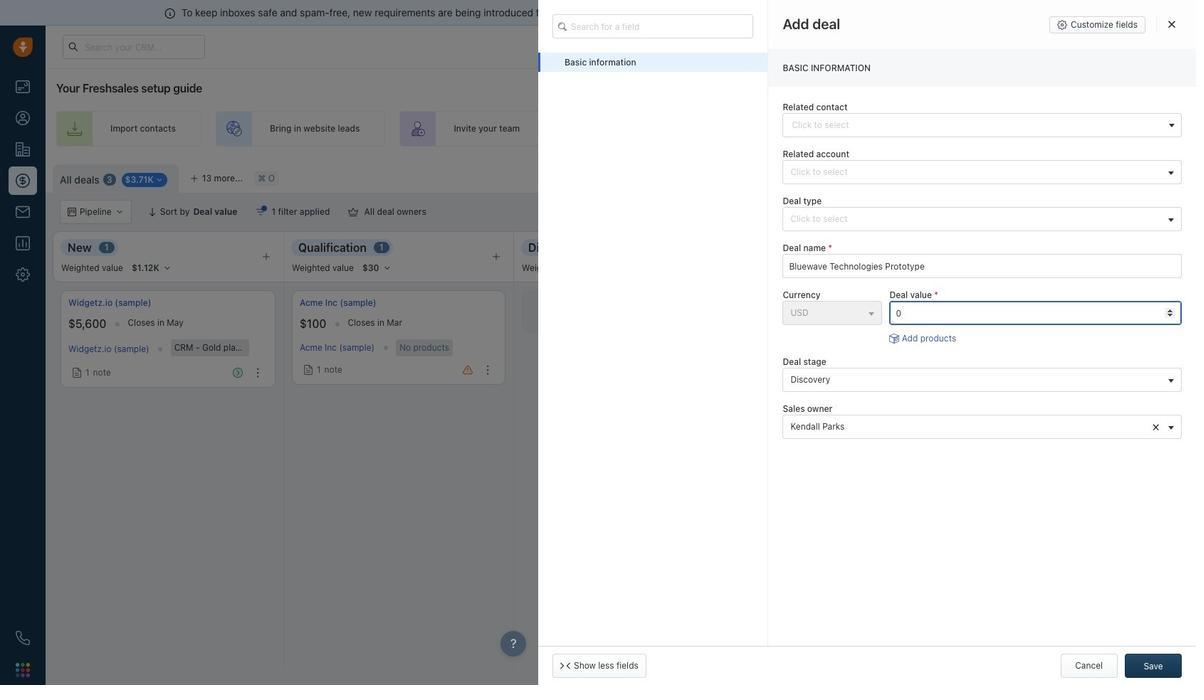 Task type: locate. For each thing, give the bounding box(es) containing it.
Search for a field text field
[[553, 14, 754, 38]]

container_wx8msf4aqz5i3rn1 image
[[256, 207, 266, 217], [348, 207, 358, 217], [303, 365, 313, 375]]

0 horizontal spatial container_wx8msf4aqz5i3rn1 image
[[72, 368, 82, 378]]

container_wx8msf4aqz5i3rn1 image
[[992, 207, 1002, 217], [72, 368, 82, 378]]

None search field
[[553, 14, 754, 38]]

phone image
[[16, 632, 30, 646]]

0 horizontal spatial container_wx8msf4aqz5i3rn1 image
[[256, 207, 266, 217]]

phone element
[[9, 624, 37, 653]]

Search field
[[1119, 200, 1191, 224]]

Click to select search field
[[783, 113, 1182, 137]]

0 vertical spatial container_wx8msf4aqz5i3rn1 image
[[992, 207, 1002, 217]]

send email image
[[1063, 43, 1073, 52]]

dialog
[[538, 0, 1196, 686]]

1 horizontal spatial container_wx8msf4aqz5i3rn1 image
[[992, 207, 1002, 217]]



Task type: vqa. For each thing, say whether or not it's contained in the screenshot.
second container_WX8MsF4aQZ5i3RN1 image from the left
yes



Task type: describe. For each thing, give the bounding box(es) containing it.
1 vertical spatial container_wx8msf4aqz5i3rn1 image
[[72, 368, 82, 378]]

search image
[[558, 20, 572, 32]]

close image
[[1168, 20, 1176, 28]]

freshworks switcher image
[[16, 663, 30, 678]]

2 horizontal spatial container_wx8msf4aqz5i3rn1 image
[[348, 207, 358, 217]]

1 horizontal spatial container_wx8msf4aqz5i3rn1 image
[[303, 365, 313, 375]]

Start typing... text field
[[783, 254, 1182, 279]]

Enter value number field
[[890, 302, 1182, 326]]

Search your CRM... text field
[[63, 35, 205, 59]]



